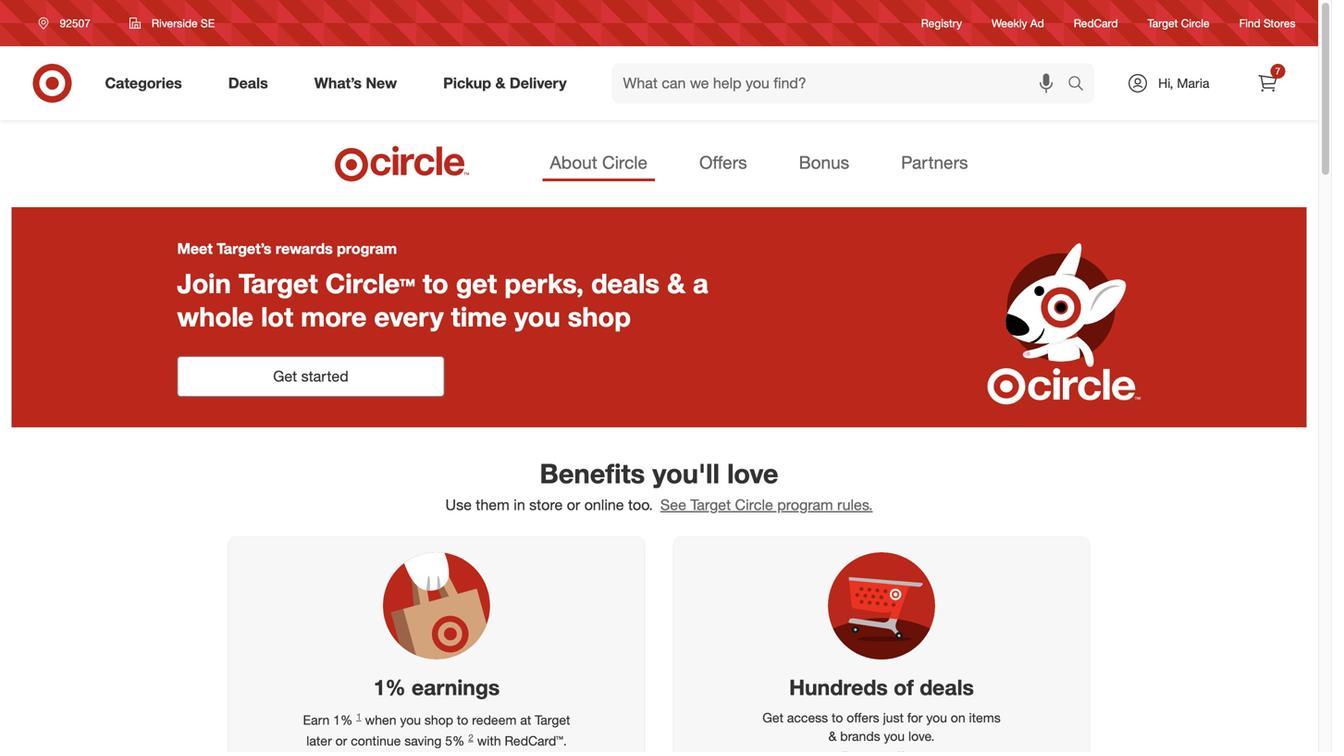 Task type: describe. For each thing, give the bounding box(es) containing it.
them
[[476, 496, 510, 514]]

program inside benefits you'll love use them in store or online too. see target circle program rules.
[[777, 496, 833, 514]]

redcard
[[1074, 16, 1118, 30]]

with
[[477, 733, 501, 749]]

weekly ad link
[[992, 15, 1044, 31]]

categories
[[105, 74, 182, 92]]

get started
[[273, 367, 349, 385]]

program inside meet target's rewards program join target circle™ to get perks, deals & a whole lot more every time you shop
[[337, 240, 397, 258]]

you inside meet target's rewards program join target circle™ to get perks, deals & a whole lot more every time you shop
[[514, 300, 560, 333]]

ad
[[1031, 16, 1044, 30]]

target inside when you shop to redeem at target later or continue saving 5%
[[535, 712, 570, 728]]

target's
[[217, 240, 272, 258]]

bonus
[[799, 152, 850, 173]]

meet target's rewards program join target circle™ to get perks, deals & a whole lot more every time you shop
[[177, 240, 708, 333]]

1% inside earn 1% 1
[[333, 712, 353, 728]]

store
[[529, 496, 563, 514]]

about
[[550, 152, 597, 173]]

delivery
[[510, 74, 567, 92]]

registry link
[[921, 15, 962, 31]]

meet
[[177, 240, 213, 258]]

92507 button
[[26, 6, 110, 40]]

benefits
[[540, 457, 645, 490]]

target circle link
[[1148, 15, 1210, 31]]

rules.
[[837, 496, 873, 514]]

target circle
[[1148, 16, 1210, 30]]

hi,
[[1159, 75, 1174, 91]]

every
[[374, 300, 444, 333]]

you'll
[[653, 457, 720, 490]]

online
[[585, 496, 624, 514]]

categories link
[[89, 63, 205, 104]]

join
[[177, 267, 231, 300]]

7
[[1276, 65, 1281, 77]]

whole
[[177, 300, 254, 333]]

riverside se
[[152, 16, 215, 30]]

circle inside benefits you'll love use them in store or online too. see target circle program rules.
[[735, 496, 773, 514]]

more
[[301, 300, 367, 333]]

get inside button
[[273, 367, 297, 385]]

1% earnings
[[374, 675, 500, 701]]

benefits you'll love use them in store or online too. see target circle program rules.
[[446, 457, 873, 514]]

offers
[[699, 152, 747, 173]]

rewards
[[276, 240, 333, 258]]

search
[[1060, 76, 1104, 94]]

maria
[[1177, 75, 1210, 91]]

deals link
[[213, 63, 291, 104]]

lot
[[261, 300, 294, 333]]

when
[[365, 712, 397, 728]]

se
[[201, 16, 215, 30]]

target inside benefits you'll love use them in store or online too. see target circle program rules.
[[691, 496, 731, 514]]

get inside hundreds of deals get access to offers just for you on items & brands you love.
[[763, 710, 784, 726]]

0 vertical spatial 1%
[[374, 675, 406, 701]]

weekly ad
[[992, 16, 1044, 30]]

to inside when you shop to redeem at target later or continue saving 5%
[[457, 712, 468, 728]]

hundreds of deals get access to offers just for you on items & brands you love.
[[763, 675, 1001, 744]]

just
[[883, 710, 904, 726]]

offers
[[847, 710, 880, 726]]

love
[[727, 457, 779, 490]]

find stores link
[[1240, 15, 1296, 31]]

what's
[[314, 74, 362, 92]]

earnings
[[412, 675, 500, 701]]

circle™
[[326, 267, 415, 300]]

target inside meet target's rewards program join target circle™ to get perks, deals & a whole lot more every time you shop
[[239, 267, 318, 300]]

for you on
[[908, 710, 966, 726]]

hundreds
[[789, 675, 888, 701]]

when you shop to redeem at target later or continue saving 5%
[[307, 712, 570, 749]]

too.
[[628, 496, 653, 514]]

items
[[969, 710, 1001, 726]]

to inside hundreds of deals get access to offers just for you on items & brands you love.
[[832, 710, 843, 726]]

a
[[693, 267, 708, 300]]

target up hi,
[[1148, 16, 1178, 30]]

circle for target circle
[[1181, 16, 1210, 30]]

stores
[[1264, 16, 1296, 30]]

new
[[366, 74, 397, 92]]

92507
[[60, 16, 91, 30]]

about circle
[[550, 152, 648, 173]]

access
[[787, 710, 828, 726]]

at
[[520, 712, 531, 728]]

riverside se button
[[117, 6, 227, 40]]

redeem
[[472, 712, 517, 728]]

registry
[[921, 16, 962, 30]]



Task type: vqa. For each thing, say whether or not it's contained in the screenshot.
Join
yes



Task type: locate. For each thing, give the bounding box(es) containing it.
1 horizontal spatial 1%
[[374, 675, 406, 701]]

to left offers
[[832, 710, 843, 726]]

shop inside when you shop to redeem at target later or continue saving 5%
[[425, 712, 453, 728]]

program
[[337, 240, 397, 258], [777, 496, 833, 514]]

1 vertical spatial program
[[777, 496, 833, 514]]

get
[[456, 267, 497, 300]]

0 vertical spatial or
[[567, 496, 580, 514]]

deals
[[591, 267, 660, 300]]

program up circle™
[[337, 240, 397, 258]]

get
[[273, 367, 297, 385], [763, 710, 784, 726]]

What can we help you find? suggestions appear below search field
[[612, 63, 1073, 104]]

you
[[514, 300, 560, 333], [400, 712, 421, 728]]

0 horizontal spatial get
[[273, 367, 297, 385]]

1 horizontal spatial you
[[514, 300, 560, 333]]

to
[[423, 267, 449, 300], [832, 710, 843, 726], [457, 712, 468, 728]]

5%
[[445, 733, 465, 749]]

shop down deals
[[568, 300, 631, 333]]

1 vertical spatial get
[[763, 710, 784, 726]]

target up lot at top left
[[239, 267, 318, 300]]

later
[[307, 733, 332, 749]]

1 horizontal spatial or
[[567, 496, 580, 514]]

1 vertical spatial &
[[667, 267, 686, 300]]

or right store
[[567, 496, 580, 514]]

1
[[356, 711, 362, 723]]

1 horizontal spatial program
[[777, 496, 833, 514]]

time
[[451, 300, 507, 333]]

program left rules.
[[777, 496, 833, 514]]

0 vertical spatial get
[[273, 367, 297, 385]]

see
[[661, 496, 687, 514]]

2 link
[[468, 732, 474, 744]]

you inside when you shop to redeem at target later or continue saving 5%
[[400, 712, 421, 728]]

you up saving
[[400, 712, 421, 728]]

0 vertical spatial program
[[337, 240, 397, 258]]

started
[[301, 367, 349, 385]]

0 horizontal spatial program
[[337, 240, 397, 258]]

find
[[1240, 16, 1261, 30]]

saving
[[405, 733, 442, 749]]

find stores
[[1240, 16, 1296, 30]]

2
[[468, 732, 474, 744]]

&
[[496, 74, 506, 92], [667, 267, 686, 300]]

2 horizontal spatial circle
[[1181, 16, 1210, 30]]

to up "2"
[[457, 712, 468, 728]]

earn
[[303, 712, 330, 728]]

target circle logo image
[[332, 144, 472, 183]]

0 horizontal spatial or
[[336, 733, 347, 749]]

use
[[446, 496, 472, 514]]

continue
[[351, 733, 401, 749]]

circle right about
[[602, 152, 648, 173]]

0 horizontal spatial you
[[400, 712, 421, 728]]

1 vertical spatial you
[[400, 712, 421, 728]]

circle down the love at bottom right
[[735, 496, 773, 514]]

get left the access at the right of page
[[763, 710, 784, 726]]

or right later
[[336, 733, 347, 749]]

0 vertical spatial shop
[[568, 300, 631, 333]]

7 link
[[1248, 63, 1289, 104]]

1% up when
[[374, 675, 406, 701]]

circle left find
[[1181, 16, 1210, 30]]

0 vertical spatial circle
[[1181, 16, 1210, 30]]

redcard™.
[[505, 733, 567, 749]]

see target circle program rules. link
[[661, 494, 873, 516]]

0 horizontal spatial &
[[496, 74, 506, 92]]

get left started
[[273, 367, 297, 385]]

0 vertical spatial &
[[496, 74, 506, 92]]

circle for about circle
[[602, 152, 648, 173]]

0 horizontal spatial circle
[[602, 152, 648, 173]]

what's new link
[[299, 63, 420, 104]]

2 horizontal spatial to
[[832, 710, 843, 726]]

of deals
[[894, 675, 974, 701]]

circle
[[1181, 16, 1210, 30], [602, 152, 648, 173], [735, 496, 773, 514]]

target right 'at'
[[535, 712, 570, 728]]

1 vertical spatial 1%
[[333, 712, 353, 728]]

1% left 1 link
[[333, 712, 353, 728]]

0 horizontal spatial 1%
[[333, 712, 353, 728]]

shop up saving
[[425, 712, 453, 728]]

pickup & delivery link
[[428, 63, 590, 104]]

weekly
[[992, 16, 1028, 30]]

circle inside target circle link
[[1181, 16, 1210, 30]]

1 horizontal spatial get
[[763, 710, 784, 726]]

target right 'see'
[[691, 496, 731, 514]]

1 horizontal spatial &
[[667, 267, 686, 300]]

riverside
[[152, 16, 198, 30]]

to inside meet target's rewards program join target circle™ to get perks, deals & a whole lot more every time you shop
[[423, 267, 449, 300]]

about circle link
[[543, 146, 655, 181]]

bonus link
[[792, 146, 857, 181]]

& inside meet target's rewards program join target circle™ to get perks, deals & a whole lot more every time you shop
[[667, 267, 686, 300]]

1%
[[374, 675, 406, 701], [333, 712, 353, 728]]

partners link
[[894, 146, 976, 181]]

redcard link
[[1074, 15, 1118, 31]]

0 vertical spatial you
[[514, 300, 560, 333]]

perks,
[[505, 267, 584, 300]]

hi, maria
[[1159, 75, 1210, 91]]

partners
[[901, 152, 968, 173]]

0 horizontal spatial shop
[[425, 712, 453, 728]]

2 with redcard™.
[[468, 732, 567, 749]]

what's new
[[314, 74, 397, 92]]

target
[[1148, 16, 1178, 30], [239, 267, 318, 300], [691, 496, 731, 514], [535, 712, 570, 728]]

& right pickup
[[496, 74, 506, 92]]

circle inside about circle link
[[602, 152, 648, 173]]

pickup
[[443, 74, 491, 92]]

you down perks,
[[514, 300, 560, 333]]

shop inside meet target's rewards program join target circle™ to get perks, deals & a whole lot more every time you shop
[[568, 300, 631, 333]]

search button
[[1060, 63, 1104, 107]]

& inside 'link'
[[496, 74, 506, 92]]

1 horizontal spatial to
[[457, 712, 468, 728]]

or
[[567, 496, 580, 514], [336, 733, 347, 749]]

1 vertical spatial or
[[336, 733, 347, 749]]

1 horizontal spatial circle
[[735, 496, 773, 514]]

1 vertical spatial circle
[[602, 152, 648, 173]]

& brands you love.
[[829, 728, 935, 744]]

0 horizontal spatial to
[[423, 267, 449, 300]]

offers link
[[692, 146, 755, 181]]

or inside when you shop to redeem at target later or continue saving 5%
[[336, 733, 347, 749]]

1 horizontal spatial shop
[[568, 300, 631, 333]]

1 link
[[356, 711, 362, 723]]

in
[[514, 496, 525, 514]]

to left get
[[423, 267, 449, 300]]

get started button
[[177, 356, 445, 397]]

2 vertical spatial circle
[[735, 496, 773, 514]]

deals
[[228, 74, 268, 92]]

pickup & delivery
[[443, 74, 567, 92]]

& left a
[[667, 267, 686, 300]]

or inside benefits you'll love use them in store or online too. see target circle program rules.
[[567, 496, 580, 514]]

1 vertical spatial shop
[[425, 712, 453, 728]]



